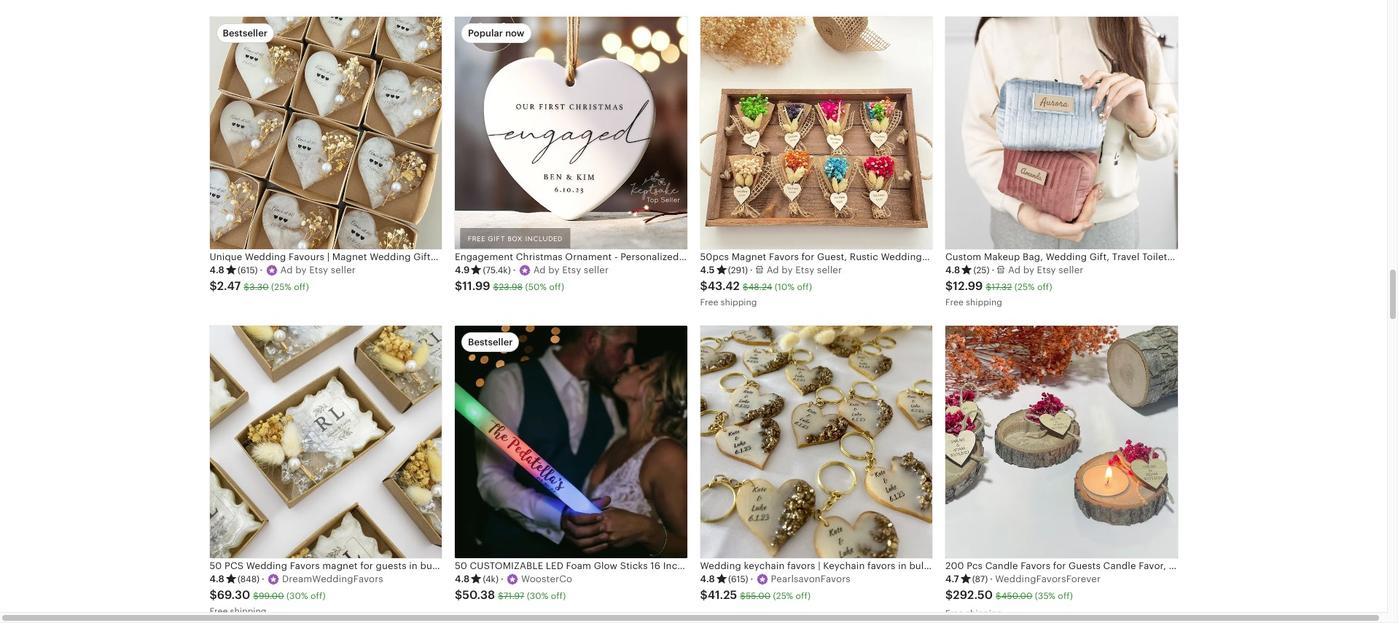 Task type: describe. For each thing, give the bounding box(es) containing it.
b for 11.99
[[549, 265, 555, 276]]

(75.4k)
[[483, 265, 511, 275]]

$ 2.47 $ 3.30 (25% off)
[[210, 279, 309, 293]]

y for 43.42
[[788, 265, 793, 276]]

off) for 2.47
[[294, 282, 309, 292]]

$ left the 55.00
[[700, 589, 708, 603]]

$ down the 4.7
[[946, 589, 953, 603]]

· for 50.38
[[501, 574, 504, 585]]

a for 11.99
[[534, 265, 540, 276]]

off) for 12.99
[[1038, 282, 1053, 292]]

$ 50.38 $ 71.97 (30% off)
[[455, 589, 566, 603]]

(50%
[[525, 282, 547, 292]]

4.9
[[455, 265, 470, 276]]

seller for 12.99
[[1059, 265, 1084, 276]]

$ 41.25 $ 55.00 (25% off)
[[700, 589, 811, 603]]

a d b y etsy seller for 11.99
[[534, 265, 609, 276]]

4.8 for 12.99
[[946, 265, 961, 276]]

(30% for 69.30
[[287, 592, 308, 602]]

b for 12.99
[[1024, 265, 1030, 276]]

(4k)
[[483, 575, 499, 585]]

off) for 292.50
[[1058, 592, 1073, 602]]

(615) for 2.47
[[238, 265, 258, 275]]

· right (87)
[[991, 574, 993, 585]]

(615) for 41.25
[[728, 575, 749, 585]]

d for 2.47
[[287, 265, 293, 276]]

$ left 17.32
[[946, 279, 953, 293]]

y for 2.47
[[301, 265, 307, 276]]

shipping for 12.99
[[966, 297, 1003, 307]]

4.8 for 2.47
[[210, 265, 225, 276]]

$ down (25)
[[986, 282, 992, 292]]

custom makeup bag, wedding gift, travel toiletry bag, personalized bridesmaid gifts, cosmetic bag, gift for her, birthday gift image
[[946, 17, 1178, 249]]

b for 2.47
[[296, 265, 302, 276]]

450.00
[[1002, 592, 1033, 602]]

4.5
[[700, 265, 715, 276]]

(87)
[[973, 575, 988, 585]]

$ 43.42 $ 48.24 (10% off) free shipping
[[700, 279, 812, 307]]

$ inside the $ 50.38 $ 71.97 (30% off)
[[498, 592, 504, 602]]

$ left 3.30
[[210, 279, 217, 293]]

a for 43.42
[[767, 265, 774, 276]]

$ inside $ 11.99 $ 23.98 (50% off)
[[493, 282, 499, 292]]

$ inside $ 41.25 $ 55.00 (25% off)
[[740, 592, 746, 602]]

(291)
[[728, 265, 748, 275]]

2.47
[[217, 279, 241, 293]]

d for 12.99
[[1015, 265, 1021, 276]]

off) for 43.42
[[797, 282, 812, 292]]

$ down (291)
[[743, 282, 749, 292]]

4.7
[[946, 574, 960, 585]]

d for 43.42
[[773, 265, 779, 276]]

· for 12.99
[[992, 265, 995, 276]]

· for 11.99
[[513, 265, 516, 276]]

bestseller for 2.47
[[223, 28, 268, 39]]

69.30
[[217, 589, 250, 603]]

off) for 50.38
[[551, 592, 566, 602]]

(25)
[[974, 265, 990, 275]]

$ inside $ 2.47 $ 3.30 (25% off)
[[244, 282, 250, 292]]

(35%
[[1035, 592, 1056, 602]]

$ 69.30 $ 99.00 (30% off) free shipping
[[210, 589, 326, 617]]

y for 12.99
[[1030, 265, 1035, 276]]

50.38
[[463, 589, 495, 603]]

43.42
[[708, 279, 740, 293]]

free for 12.99
[[946, 297, 964, 307]]

free for 69.30
[[210, 607, 228, 617]]

(25% for 41.25
[[773, 592, 794, 602]]

wedding keychain favors | keychain favors in bulk | keychain favors for guests | bridal shower favors | unique wedding gifts image
[[700, 326, 933, 558]]

3.30
[[250, 282, 269, 292]]

a d b y etsy seller for 43.42
[[767, 265, 842, 276]]

23.98
[[499, 282, 523, 292]]

· for 43.42
[[751, 265, 753, 276]]

292.50
[[953, 589, 993, 603]]

etsy for 11.99
[[562, 265, 581, 276]]

off) for 41.25
[[796, 592, 811, 602]]

a d b y etsy seller for 12.99
[[1009, 265, 1084, 276]]

$ 12.99 $ 17.32 (25% off) free shipping
[[946, 279, 1053, 307]]

· for 2.47
[[260, 265, 263, 276]]

99.00
[[259, 592, 284, 602]]

(848)
[[238, 575, 260, 585]]

off) for 11.99
[[549, 282, 564, 292]]



Task type: vqa. For each thing, say whether or not it's contained in the screenshot.
right the shipping
no



Task type: locate. For each thing, give the bounding box(es) containing it.
$ 11.99 $ 23.98 (50% off)
[[455, 279, 564, 293]]

0 horizontal spatial (30%
[[287, 592, 308, 602]]

71.97
[[504, 592, 525, 602]]

3 b from the left
[[782, 265, 788, 276]]

· right the "(848)"
[[262, 574, 265, 585]]

a for 12.99
[[1009, 265, 1015, 276]]

1 seller from the left
[[331, 265, 356, 276]]

b up $ 2.47 $ 3.30 (25% off)
[[296, 265, 302, 276]]

4.8 for 41.25
[[700, 574, 715, 585]]

y for 11.99
[[555, 265, 560, 276]]

b
[[296, 265, 302, 276], [549, 265, 555, 276], [782, 265, 788, 276], [1024, 265, 1030, 276]]

12.99
[[953, 279, 983, 293]]

3 d from the left
[[773, 265, 779, 276]]

off) for 69.30
[[311, 592, 326, 602]]

(25% inside $ 12.99 $ 17.32 (25% off) free shipping
[[1015, 282, 1035, 292]]

41.25
[[708, 589, 738, 603]]

shipping inside $ 69.30 $ 99.00 (30% off) free shipping
[[230, 607, 267, 617]]

etsy for 2.47
[[309, 265, 328, 276]]

off) inside $ 292.50 $ 450.00 (35% off) free shipping
[[1058, 592, 1073, 602]]

(30% inside $ 69.30 $ 99.00 (30% off) free shipping
[[287, 592, 308, 602]]

dreamweddingfavors
[[282, 574, 383, 585]]

$ left 71.97
[[455, 589, 463, 603]]

4.8 up the '2.47'
[[210, 265, 225, 276]]

55.00
[[746, 592, 771, 602]]

seller
[[331, 265, 356, 276], [584, 265, 609, 276], [817, 265, 842, 276], [1059, 265, 1084, 276]]

4.8
[[210, 265, 225, 276], [946, 265, 961, 276], [210, 574, 225, 585], [455, 574, 470, 585], [700, 574, 715, 585]]

unique wedding favours | magnet wedding gifts for guests | baptism party favors | bridal shower gifts | party favors in bulk image
[[210, 17, 442, 249]]

shipping down 12.99
[[966, 297, 1003, 307]]

a up 48.24
[[767, 265, 774, 276]]

b up $ 12.99 $ 17.32 (25% off) free shipping
[[1024, 265, 1030, 276]]

a d b y etsy seller up the (10% at the right
[[767, 265, 842, 276]]

2 a d b y etsy seller from the left
[[534, 265, 609, 276]]

b up $ 11.99 $ 23.98 (50% off)
[[549, 265, 555, 276]]

off) inside $ 43.42 $ 48.24 (10% off) free shipping
[[797, 282, 812, 292]]

etsy for 12.99
[[1037, 265, 1057, 276]]

seller for 2.47
[[331, 265, 356, 276]]

y up the (10% at the right
[[788, 265, 793, 276]]

4.8 for 69.30
[[210, 574, 225, 585]]

$
[[210, 279, 217, 293], [455, 279, 463, 293], [700, 279, 708, 293], [946, 279, 953, 293], [244, 282, 250, 292], [493, 282, 499, 292], [743, 282, 749, 292], [986, 282, 992, 292], [210, 589, 217, 603], [455, 589, 463, 603], [700, 589, 708, 603], [946, 589, 953, 603], [253, 592, 259, 602], [498, 592, 504, 602], [740, 592, 746, 602], [996, 592, 1002, 602]]

1 etsy from the left
[[309, 265, 328, 276]]

(25% right 17.32
[[1015, 282, 1035, 292]]

4 etsy from the left
[[1037, 265, 1057, 276]]

off) down the dreamweddingfavors
[[311, 592, 326, 602]]

(25% for 2.47
[[271, 282, 292, 292]]

off) down pearlsavonfavors
[[796, 592, 811, 602]]

1 d from the left
[[287, 265, 293, 276]]

4.8 for 50.38
[[455, 574, 470, 585]]

shipping inside $ 43.42 $ 48.24 (10% off) free shipping
[[721, 297, 757, 307]]

1 b from the left
[[296, 265, 302, 276]]

· for 41.25
[[751, 574, 754, 585]]

bestseller for 50.38
[[468, 337, 513, 348]]

50 pcs wedding favors magnet for guests in bulk, epoxy magnet, personalized proposal, baby shower favour, party favors gastgeschenk hochzeit image
[[210, 326, 442, 558]]

shipping for 43.42
[[721, 297, 757, 307]]

(615)
[[238, 265, 258, 275], [728, 575, 749, 585]]

y up $ 11.99 $ 23.98 (50% off)
[[555, 265, 560, 276]]

3 y from the left
[[788, 265, 793, 276]]

(25% inside $ 2.47 $ 3.30 (25% off)
[[271, 282, 292, 292]]

· weddingfavorsforever
[[991, 574, 1101, 585]]

$ right 41.25
[[740, 592, 746, 602]]

0 horizontal spatial bestseller
[[223, 28, 268, 39]]

free down 292.50
[[946, 609, 964, 619]]

a d b y etsy seller up $ 2.47 $ 3.30 (25% off)
[[280, 265, 356, 276]]

17.32
[[992, 282, 1013, 292]]

1 y from the left
[[301, 265, 307, 276]]

2 (30% from the left
[[527, 592, 549, 602]]

2 a from the left
[[534, 265, 540, 276]]

· for 69.30
[[262, 574, 265, 585]]

shipping
[[721, 297, 757, 307], [966, 297, 1003, 307], [230, 607, 267, 617], [966, 609, 1003, 619]]

50 customizable led foam glow sticks 16 inch - 3 modes multi-color/single color, light up led foam stick image
[[455, 326, 687, 558]]

1 a d b y etsy seller from the left
[[280, 265, 356, 276]]

3 etsy from the left
[[796, 265, 815, 276]]

free inside $ 69.30 $ 99.00 (30% off) free shipping
[[210, 607, 228, 617]]

· up $ 2.47 $ 3.30 (25% off)
[[260, 265, 263, 276]]

(30% right 99.00
[[287, 592, 308, 602]]

1 horizontal spatial (25%
[[773, 592, 794, 602]]

a d b y etsy seller for 2.47
[[280, 265, 356, 276]]

4 seller from the left
[[1059, 265, 1084, 276]]

2 b from the left
[[549, 265, 555, 276]]

popular
[[468, 28, 503, 39]]

(30% down woosterco
[[527, 592, 549, 602]]

off) right (35%
[[1058, 592, 1073, 602]]

(25% for 12.99
[[1015, 282, 1035, 292]]

(10%
[[775, 282, 795, 292]]

free inside $ 292.50 $ 450.00 (35% off) free shipping
[[946, 609, 964, 619]]

$ right the '2.47'
[[244, 282, 250, 292]]

y up $ 2.47 $ 3.30 (25% off)
[[301, 265, 307, 276]]

· right (4k)
[[501, 574, 504, 585]]

free down 12.99
[[946, 297, 964, 307]]

2 y from the left
[[555, 265, 560, 276]]

off) right 3.30
[[294, 282, 309, 292]]

(615) up $ 2.47 $ 3.30 (25% off)
[[238, 265, 258, 275]]

0 vertical spatial bestseller
[[223, 28, 268, 39]]

b for 43.42
[[782, 265, 788, 276]]

free inside $ 12.99 $ 17.32 (25% off) free shipping
[[946, 297, 964, 307]]

popular now
[[468, 28, 525, 39]]

a for 2.47
[[280, 265, 287, 276]]

d up the (50%
[[540, 265, 546, 276]]

off) inside $ 11.99 $ 23.98 (50% off)
[[549, 282, 564, 292]]

4.8 up 12.99
[[946, 265, 961, 276]]

(25% right the 55.00
[[773, 592, 794, 602]]

d up $ 2.47 $ 3.30 (25% off)
[[287, 265, 293, 276]]

3 a d b y etsy seller from the left
[[767, 265, 842, 276]]

off) down woosterco
[[551, 592, 566, 602]]

engagement christmas ornament - personalized first christmas keepsake - engaged christmas gift 2023 image
[[455, 17, 687, 249]]

off) inside $ 69.30 $ 99.00 (30% off) free shipping
[[311, 592, 326, 602]]

a d b y etsy seller up the (50%
[[534, 265, 609, 276]]

free down 69.30
[[210, 607, 228, 617]]

$ left 99.00
[[210, 589, 217, 603]]

2 horizontal spatial (25%
[[1015, 282, 1035, 292]]

$ down 4.5 at the right top of the page
[[700, 279, 708, 293]]

a d b y etsy seller up 17.32
[[1009, 265, 1084, 276]]

a
[[280, 265, 287, 276], [534, 265, 540, 276], [767, 265, 774, 276], [1009, 265, 1015, 276]]

50pcs magnet favors for guest, rustic wedding favors, party favor, mini dry flowers bouquet, personalized favors, bulk magnet gifts image
[[700, 17, 933, 249]]

etsy
[[309, 265, 328, 276], [562, 265, 581, 276], [796, 265, 815, 276], [1037, 265, 1057, 276]]

off) right the (50%
[[549, 282, 564, 292]]

d
[[287, 265, 293, 276], [540, 265, 546, 276], [773, 265, 779, 276], [1015, 265, 1021, 276]]

· right (291)
[[751, 265, 753, 276]]

1 horizontal spatial bestseller
[[468, 337, 513, 348]]

4 a from the left
[[1009, 265, 1015, 276]]

4 a d b y etsy seller from the left
[[1009, 265, 1084, 276]]

2 etsy from the left
[[562, 265, 581, 276]]

4 y from the left
[[1030, 265, 1035, 276]]

0 horizontal spatial (615)
[[238, 265, 258, 275]]

a up the (50%
[[534, 265, 540, 276]]

free
[[700, 297, 719, 307], [946, 297, 964, 307], [210, 607, 228, 617], [946, 609, 964, 619]]

1 horizontal spatial (30%
[[527, 592, 549, 602]]

1 (30% from the left
[[287, 592, 308, 602]]

off) inside the $ 50.38 $ 71.97 (30% off)
[[551, 592, 566, 602]]

shipping down 292.50
[[966, 609, 1003, 619]]

0 horizontal spatial (25%
[[271, 282, 292, 292]]

$ down (4k)
[[498, 592, 504, 602]]

(25%
[[271, 282, 292, 292], [1015, 282, 1035, 292], [773, 592, 794, 602]]

shipping inside $ 292.50 $ 450.00 (35% off) free shipping
[[966, 609, 1003, 619]]

4 b from the left
[[1024, 265, 1030, 276]]

4.8 up 50.38
[[455, 574, 470, 585]]

(615) up 41.25
[[728, 575, 749, 585]]

a up 17.32
[[1009, 265, 1015, 276]]

48.24
[[749, 282, 773, 292]]

off) inside $ 41.25 $ 55.00 (25% off)
[[796, 592, 811, 602]]

shipping for 292.50
[[966, 609, 1003, 619]]

d for 11.99
[[540, 265, 546, 276]]

free for 292.50
[[946, 609, 964, 619]]

3 a from the left
[[767, 265, 774, 276]]

seller for 11.99
[[584, 265, 609, 276]]

(25% inside $ 41.25 $ 55.00 (25% off)
[[773, 592, 794, 602]]

1 vertical spatial bestseller
[[468, 337, 513, 348]]

free down 43.42
[[700, 297, 719, 307]]

shipping inside $ 12.99 $ 17.32 (25% off) free shipping
[[966, 297, 1003, 307]]

$ 292.50 $ 450.00 (35% off) free shipping
[[946, 589, 1073, 619]]

$ down (75.4k)
[[493, 282, 499, 292]]

4.8 up 41.25
[[700, 574, 715, 585]]

1 horizontal spatial (615)
[[728, 575, 749, 585]]

· up $ 11.99 $ 23.98 (50% off)
[[513, 265, 516, 276]]

etsy for 43.42
[[796, 265, 815, 276]]

0 vertical spatial (615)
[[238, 265, 258, 275]]

d up $ 12.99 $ 17.32 (25% off) free shipping
[[1015, 265, 1021, 276]]

y
[[301, 265, 307, 276], [555, 265, 560, 276], [788, 265, 793, 276], [1030, 265, 1035, 276]]

(30%
[[287, 592, 308, 602], [527, 592, 549, 602]]

2 d from the left
[[540, 265, 546, 276]]

off) right the (10% at the right
[[797, 282, 812, 292]]

bestseller
[[223, 28, 268, 39], [468, 337, 513, 348]]

·
[[260, 265, 263, 276], [513, 265, 516, 276], [751, 265, 753, 276], [992, 265, 995, 276], [262, 574, 265, 585], [501, 574, 504, 585], [751, 574, 754, 585], [991, 574, 993, 585]]

3 seller from the left
[[817, 265, 842, 276]]

(30% for 50.38
[[527, 592, 549, 602]]

off) right 17.32
[[1038, 282, 1053, 292]]

$ down the "(848)"
[[253, 592, 259, 602]]

off)
[[294, 282, 309, 292], [549, 282, 564, 292], [797, 282, 812, 292], [1038, 282, 1053, 292], [311, 592, 326, 602], [551, 592, 566, 602], [796, 592, 811, 602], [1058, 592, 1073, 602]]

11.99
[[463, 279, 491, 293]]

y up $ 12.99 $ 17.32 (25% off) free shipping
[[1030, 265, 1035, 276]]

weddingfavorsforever
[[996, 574, 1101, 585]]

d up the (10% at the right
[[773, 265, 779, 276]]

4.8 up 69.30
[[210, 574, 225, 585]]

free inside $ 43.42 $ 48.24 (10% off) free shipping
[[700, 297, 719, 307]]

· right (25)
[[992, 265, 995, 276]]

a d b y etsy seller
[[280, 265, 356, 276], [534, 265, 609, 276], [767, 265, 842, 276], [1009, 265, 1084, 276]]

$ down 4.9
[[455, 279, 463, 293]]

2 seller from the left
[[584, 265, 609, 276]]

woosterco
[[521, 574, 573, 585]]

free for 43.42
[[700, 297, 719, 307]]

off) inside $ 12.99 $ 17.32 (25% off) free shipping
[[1038, 282, 1053, 292]]

200 pcs candle favors for guests candle favor, candle favours personalized gifts bridal shower favors rustic wedding favors,christmas gift image
[[946, 326, 1178, 558]]

b up the (10% at the right
[[782, 265, 788, 276]]

a up $ 2.47 $ 3.30 (25% off)
[[280, 265, 287, 276]]

off) inside $ 2.47 $ 3.30 (25% off)
[[294, 282, 309, 292]]

shipping for 69.30
[[230, 607, 267, 617]]

seller for 43.42
[[817, 265, 842, 276]]

shipping down 69.30
[[230, 607, 267, 617]]

4 d from the left
[[1015, 265, 1021, 276]]

1 a from the left
[[280, 265, 287, 276]]

$ right 292.50
[[996, 592, 1002, 602]]

(25% right 3.30
[[271, 282, 292, 292]]

shipping down 43.42
[[721, 297, 757, 307]]

1 vertical spatial (615)
[[728, 575, 749, 585]]

· up $ 41.25 $ 55.00 (25% off)
[[751, 574, 754, 585]]

pearlsavonfavors
[[771, 574, 851, 585]]

(30% inside the $ 50.38 $ 71.97 (30% off)
[[527, 592, 549, 602]]

now
[[505, 28, 525, 39]]



